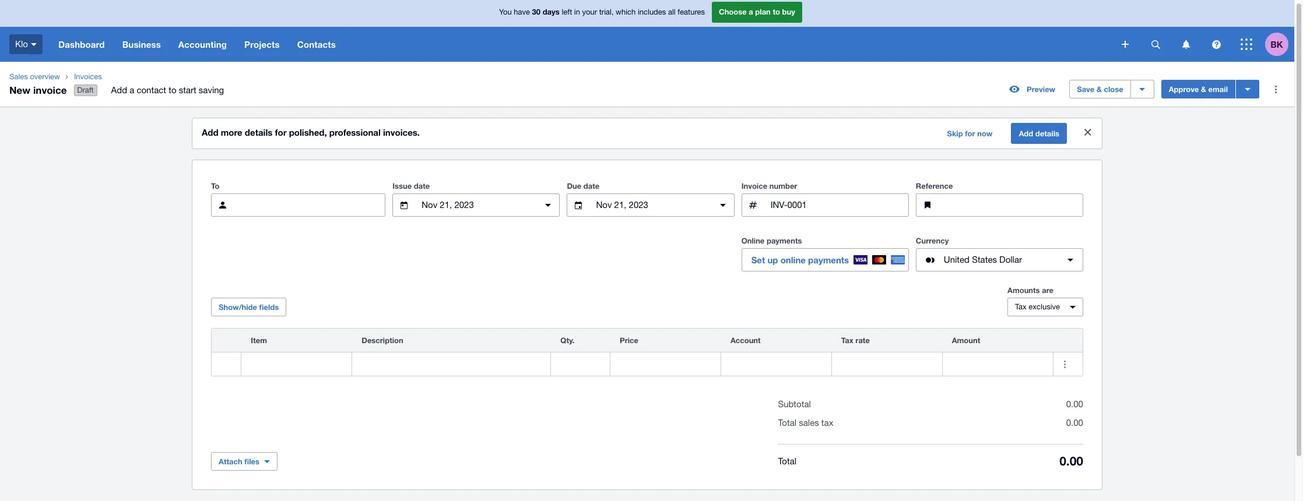 Task type: describe. For each thing, give the bounding box(es) containing it.
online
[[742, 236, 765, 246]]

dashboard link
[[50, 27, 114, 62]]

account
[[731, 336, 761, 345]]

svg image left bk
[[1241, 38, 1253, 50]]

issue
[[393, 181, 412, 191]]

united states dollar
[[944, 255, 1023, 265]]

which
[[616, 8, 636, 16]]

online
[[781, 255, 806, 265]]

invoices link
[[69, 71, 233, 83]]

buy
[[783, 7, 796, 16]]

united
[[944, 255, 970, 265]]

contacts button
[[289, 27, 345, 62]]

you
[[499, 8, 512, 16]]

your
[[582, 8, 597, 16]]

add more details for polished, professional invoices. status
[[192, 118, 1102, 149]]

invoices
[[74, 72, 102, 81]]

svg image inside klo popup button
[[31, 43, 37, 46]]

united states dollar button
[[916, 249, 1084, 272]]

date for due date
[[584, 181, 600, 191]]

saving
[[199, 85, 224, 95]]

online payments
[[742, 236, 802, 246]]

svg image
[[1122, 41, 1129, 48]]

amounts
[[1008, 286, 1040, 295]]

due
[[567, 181, 582, 191]]

svg image right svg icon
[[1152, 40, 1160, 49]]

0 horizontal spatial for
[[275, 127, 287, 138]]

show/hide
[[219, 303, 257, 312]]

bk
[[1271, 39, 1284, 49]]

accounting button
[[170, 27, 236, 62]]

klo button
[[0, 27, 50, 62]]

skip for now
[[948, 129, 993, 138]]

more line item options element
[[1054, 329, 1083, 352]]

tax
[[822, 418, 834, 428]]

save & close
[[1077, 85, 1124, 94]]

preview button
[[1003, 80, 1063, 99]]

save & close button
[[1070, 80, 1131, 99]]

30
[[532, 7, 541, 16]]

& for close
[[1097, 85, 1102, 94]]

plan
[[756, 7, 771, 16]]

price
[[620, 336, 639, 345]]

Inventory item text field
[[242, 354, 352, 376]]

up
[[768, 255, 778, 265]]

set up online payments
[[752, 255, 849, 265]]

tax for tax rate
[[842, 336, 854, 345]]

show/hide fields
[[219, 303, 279, 312]]

tax exclusive button
[[1008, 298, 1084, 317]]

none field inside invoice line item list element
[[242, 353, 352, 376]]

subtotal
[[778, 400, 811, 410]]

preview
[[1027, 85, 1056, 94]]

add details
[[1019, 129, 1060, 138]]

bk button
[[1266, 27, 1295, 62]]

show/hide fields button
[[211, 298, 287, 317]]

To text field
[[239, 194, 385, 216]]

choose a plan to buy
[[719, 7, 796, 16]]

to for plan
[[773, 7, 780, 16]]

item
[[251, 336, 267, 345]]

accounting
[[178, 39, 227, 50]]

sales
[[9, 72, 28, 81]]

tax rate
[[842, 336, 870, 345]]

total sales tax
[[778, 418, 834, 428]]

add for add details
[[1019, 129, 1034, 138]]

attach files button
[[211, 453, 278, 471]]

rate
[[856, 336, 870, 345]]

total for total
[[778, 457, 797, 466]]

approve
[[1169, 85, 1200, 94]]

Reference text field
[[944, 194, 1083, 216]]

0 vertical spatial payments
[[767, 236, 802, 246]]

fields
[[259, 303, 279, 312]]

are
[[1042, 286, 1054, 295]]

polished,
[[289, 127, 327, 138]]

0 horizontal spatial details
[[245, 127, 273, 138]]

features
[[678, 8, 705, 16]]

set up online payments button
[[742, 249, 909, 272]]

draft
[[77, 86, 94, 95]]

a for contact
[[130, 85, 134, 95]]

business button
[[114, 27, 170, 62]]

invoice
[[742, 181, 768, 191]]

projects
[[244, 39, 280, 50]]

2 vertical spatial 0.00
[[1060, 454, 1084, 469]]

overview
[[30, 72, 60, 81]]

more
[[221, 127, 242, 138]]

invoice line item list element
[[211, 328, 1084, 377]]

states
[[972, 255, 997, 265]]

save
[[1077, 85, 1095, 94]]

have
[[514, 8, 530, 16]]

0.00 for subtotal
[[1067, 400, 1084, 410]]

invoices.
[[383, 127, 420, 138]]

for inside button
[[966, 129, 976, 138]]

business
[[122, 39, 161, 50]]

due date
[[567, 181, 600, 191]]

new
[[9, 84, 30, 96]]



Task type: locate. For each thing, give the bounding box(es) containing it.
tax exclusive
[[1016, 303, 1060, 312]]

invoice number
[[742, 181, 798, 191]]

Due date text field
[[595, 194, 707, 216]]

trial,
[[599, 8, 614, 16]]

start
[[179, 85, 196, 95]]

add left contact in the top left of the page
[[111, 85, 127, 95]]

1 & from the left
[[1097, 85, 1102, 94]]

invoice number element
[[742, 194, 909, 217]]

sales overview link
[[5, 71, 65, 83]]

files
[[245, 457, 260, 467]]

a left plan
[[749, 7, 753, 16]]

for left now
[[966, 129, 976, 138]]

payments inside popup button
[[809, 255, 849, 265]]

0 horizontal spatial tax
[[842, 336, 854, 345]]

svg image
[[1241, 38, 1253, 50], [1152, 40, 1160, 49], [1183, 40, 1190, 49], [1212, 40, 1221, 49], [31, 43, 37, 46]]

payments up the online
[[767, 236, 802, 246]]

svg image right klo
[[31, 43, 37, 46]]

& for email
[[1202, 85, 1207, 94]]

description
[[362, 336, 403, 345]]

days
[[543, 7, 560, 16]]

sales overview
[[9, 72, 60, 81]]

attach files
[[219, 457, 260, 467]]

0 vertical spatial 0.00
[[1067, 400, 1084, 410]]

a for plan
[[749, 7, 753, 16]]

left
[[562, 8, 572, 16]]

1 horizontal spatial a
[[749, 7, 753, 16]]

projects button
[[236, 27, 289, 62]]

currency
[[916, 236, 949, 246]]

0 horizontal spatial add
[[111, 85, 127, 95]]

to for contact
[[169, 85, 176, 95]]

navigation containing dashboard
[[50, 27, 1114, 62]]

0 horizontal spatial a
[[130, 85, 134, 95]]

& inside save & close button
[[1097, 85, 1102, 94]]

professional
[[329, 127, 381, 138]]

tax left rate on the right
[[842, 336, 854, 345]]

reference
[[916, 181, 953, 191]]

contact element
[[211, 194, 386, 217]]

0 horizontal spatial to
[[169, 85, 176, 95]]

contact
[[137, 85, 166, 95]]

amount
[[952, 336, 981, 345]]

add left more
[[202, 127, 219, 138]]

1 horizontal spatial tax
[[1016, 303, 1027, 312]]

2 date from the left
[[584, 181, 600, 191]]

1 vertical spatial to
[[169, 85, 176, 95]]

date right due
[[584, 181, 600, 191]]

exclusive
[[1029, 303, 1060, 312]]

1 horizontal spatial for
[[966, 129, 976, 138]]

add for add a contact to start saving
[[111, 85, 127, 95]]

to
[[211, 181, 220, 191]]

details inside "button"
[[1036, 129, 1060, 138]]

Invoice number text field
[[770, 194, 909, 216]]

1 vertical spatial a
[[130, 85, 134, 95]]

more line item options image
[[1054, 353, 1077, 376]]

&
[[1097, 85, 1102, 94], [1202, 85, 1207, 94]]

total for total sales tax
[[778, 418, 797, 428]]

0 vertical spatial a
[[749, 7, 753, 16]]

1 horizontal spatial add
[[202, 127, 219, 138]]

approve & email button
[[1162, 80, 1236, 99]]

1 vertical spatial tax
[[842, 336, 854, 345]]

0 vertical spatial tax
[[1016, 303, 1027, 312]]

svg image up 'email'
[[1212, 40, 1221, 49]]

choose
[[719, 7, 747, 16]]

& inside approve & email button
[[1202, 85, 1207, 94]]

email
[[1209, 85, 1228, 94]]

add details button
[[1012, 123, 1067, 144]]

more date options image
[[537, 194, 560, 217]]

dashboard
[[58, 39, 105, 50]]

contacts
[[297, 39, 336, 50]]

Amount field
[[943, 354, 1053, 376]]

tax for tax exclusive
[[1016, 303, 1027, 312]]

close
[[1104, 85, 1124, 94]]

klo
[[15, 39, 28, 49]]

details right more
[[245, 127, 273, 138]]

1 horizontal spatial details
[[1036, 129, 1060, 138]]

date
[[414, 181, 430, 191], [584, 181, 600, 191]]

new invoice
[[9, 84, 67, 96]]

1 vertical spatial 0.00
[[1067, 418, 1084, 428]]

add a contact to start saving
[[111, 85, 224, 95]]

add inside "button"
[[1019, 129, 1034, 138]]

payments right the online
[[809, 255, 849, 265]]

skip
[[948, 129, 963, 138]]

details left close image
[[1036, 129, 1060, 138]]

add for add more details for polished, professional invoices.
[[202, 127, 219, 138]]

attach
[[219, 457, 242, 467]]

invoice
[[33, 84, 67, 96]]

includes
[[638, 8, 666, 16]]

1 horizontal spatial &
[[1202, 85, 1207, 94]]

amounts are
[[1008, 286, 1054, 295]]

0.00
[[1067, 400, 1084, 410], [1067, 418, 1084, 428], [1060, 454, 1084, 469]]

number
[[770, 181, 798, 191]]

tax inside invoice line item list element
[[842, 336, 854, 345]]

you have 30 days left in your trial, which includes all features
[[499, 7, 705, 16]]

add
[[111, 85, 127, 95], [202, 127, 219, 138], [1019, 129, 1034, 138]]

add right now
[[1019, 129, 1034, 138]]

sales
[[799, 418, 819, 428]]

for left polished,
[[275, 127, 287, 138]]

navigation inside banner
[[50, 27, 1114, 62]]

1 horizontal spatial date
[[584, 181, 600, 191]]

skip for now button
[[941, 124, 1000, 143]]

set
[[752, 255, 765, 265]]

1 vertical spatial total
[[778, 457, 797, 466]]

qty.
[[561, 336, 575, 345]]

2 horizontal spatial add
[[1019, 129, 1034, 138]]

0 horizontal spatial &
[[1097, 85, 1102, 94]]

Issue date text field
[[421, 194, 532, 216]]

more invoice options image
[[1265, 78, 1288, 101]]

0 vertical spatial to
[[773, 7, 780, 16]]

date right issue
[[414, 181, 430, 191]]

now
[[978, 129, 993, 138]]

close image
[[1077, 121, 1100, 144]]

all
[[668, 8, 676, 16]]

0 horizontal spatial date
[[414, 181, 430, 191]]

tax
[[1016, 303, 1027, 312], [842, 336, 854, 345]]

dollar
[[1000, 255, 1023, 265]]

1 horizontal spatial payments
[[809, 255, 849, 265]]

date for issue date
[[414, 181, 430, 191]]

& right save
[[1097, 85, 1102, 94]]

a left contact in the top left of the page
[[130, 85, 134, 95]]

1 total from the top
[[778, 418, 797, 428]]

1 horizontal spatial to
[[773, 7, 780, 16]]

in
[[574, 8, 580, 16]]

to left "start"
[[169, 85, 176, 95]]

1 vertical spatial payments
[[809, 255, 849, 265]]

Quantity field
[[551, 354, 610, 376]]

to
[[773, 7, 780, 16], [169, 85, 176, 95]]

details
[[245, 127, 273, 138], [1036, 129, 1060, 138]]

total
[[778, 418, 797, 428], [778, 457, 797, 466]]

a
[[749, 7, 753, 16], [130, 85, 134, 95]]

& left 'email'
[[1202, 85, 1207, 94]]

2 & from the left
[[1202, 85, 1207, 94]]

0.00 for total sales tax
[[1067, 418, 1084, 428]]

more date options image
[[711, 194, 735, 217]]

1 date from the left
[[414, 181, 430, 191]]

None field
[[242, 353, 352, 376]]

banner
[[0, 0, 1295, 62]]

navigation
[[50, 27, 1114, 62]]

tax inside "popup button"
[[1016, 303, 1027, 312]]

to left buy
[[773, 7, 780, 16]]

banner containing bk
[[0, 0, 1295, 62]]

2 total from the top
[[778, 457, 797, 466]]

add more details for polished, professional invoices.
[[202, 127, 420, 138]]

tax down 'amounts'
[[1016, 303, 1027, 312]]

svg image up approve
[[1183, 40, 1190, 49]]

total down subtotal
[[778, 418, 797, 428]]

total down the total sales tax
[[778, 457, 797, 466]]

approve & email
[[1169, 85, 1228, 94]]

0 vertical spatial total
[[778, 418, 797, 428]]

0 horizontal spatial payments
[[767, 236, 802, 246]]



Task type: vqa. For each thing, say whether or not it's contained in the screenshot.
navigation inside 'Banner'
yes



